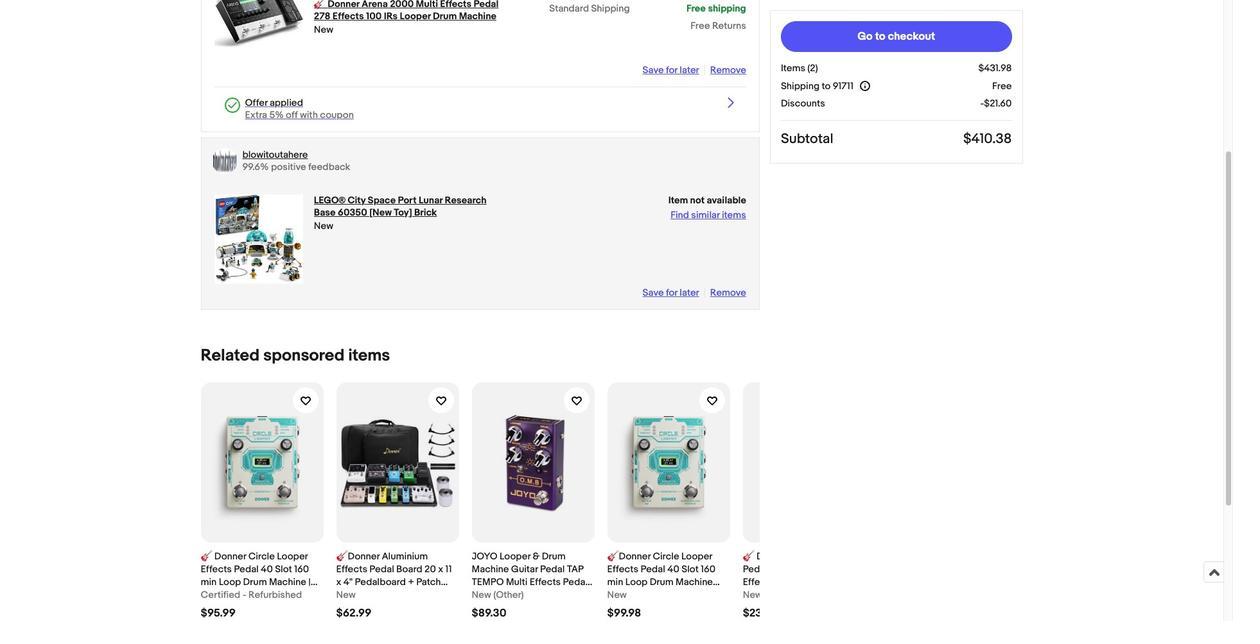 Task type: describe. For each thing, give the bounding box(es) containing it.
lego® city space port lunar research base 60350 [new toy] brick link
[[314, 194, 487, 219]]

donner for $23.99
[[757, 551, 789, 563]]

new inside new $62.99
[[336, 590, 356, 602]]

$23.99 text field
[[743, 608, 778, 621]]

new $99.98
[[607, 590, 641, 621]]

space
[[368, 194, 396, 207]]

🎸 donner arena 2000 multi effects pedal 278 effects 100 irs looper drum machine new
[[314, 0, 499, 36]]

joyo looper & drum machine guitar pedal tap tempo multi effects pedal (opened)
[[472, 551, 588, 602]]

new $62.99
[[336, 590, 372, 621]]

subtotal
[[781, 131, 834, 148]]

with
[[300, 109, 318, 121]]

$21.60
[[984, 98, 1012, 110]]

pedal inside 🎸donner aluminium effects pedal board 20 x 11 x 4" pedalboard + patch cable bag
[[370, 564, 394, 576]]

remove button for 🎸 donner arena 2000 multi effects pedal 278 effects 100 irs looper drum machine new
[[710, 64, 746, 77]]

looper inside the joyo looper & drum machine guitar pedal tap tempo multi effects pedal (opened)
[[500, 551, 531, 563]]

new inside 🎸 donner guitar effects pedals multi effect/looper/delay/wah/reverb/octave/echo new $23.99
[[743, 590, 762, 602]]

$23.99
[[743, 608, 778, 621]]

tempo
[[625, 590, 655, 602]]

lego® city space port lunar research base 60350 [new toy] brick new
[[314, 194, 487, 232]]

(2)
[[808, 62, 818, 75]]

0 vertical spatial -
[[981, 98, 984, 110]]

remove for 🎸 donner arena 2000 multi effects pedal 278 effects 100 irs looper drum machine new
[[710, 64, 746, 77]]

save for later for lego® city space port lunar research base 60350 [new toy] brick new
[[643, 287, 699, 299]]

circle inside 🎸 donner circle looper effects pedal 40 slot 160 min loop drum machine | refurb
[[248, 551, 275, 563]]

🎸 donner circle looper effects pedal 40 slot 160 min loop drum machine | refurb
[[201, 551, 311, 602]]

sponsored
[[263, 346, 345, 366]]

effects right 2000
[[440, 0, 472, 10]]

effects left '100'
[[333, 10, 364, 22]]

pedalboard
[[355, 577, 406, 589]]

find
[[671, 209, 689, 221]]

find similar items link
[[671, 209, 746, 221]]

donner for 160
[[214, 551, 246, 563]]

certified - refurbished $95.99
[[201, 590, 302, 621]]

multi inside the joyo looper & drum machine guitar pedal tap tempo multi effects pedal (opened)
[[506, 577, 528, 589]]

save for later for 🎸 donner arena 2000 multi effects pedal 278 effects 100 irs looper drum machine new
[[643, 64, 699, 77]]

new (other) $89.30
[[472, 590, 524, 621]]

0 horizontal spatial shipping
[[591, 3, 630, 15]]

for for lego® city space port lunar research base 60350 [new toy] brick new
[[666, 287, 678, 299]]

🎸 donner arena 2000 multi effects pedal 278 effects 100 irs looper drum machine image
[[214, 0, 304, 61]]

new text field for $23.99
[[743, 590, 762, 603]]

arena
[[362, 0, 388, 10]]

New (Other) text field
[[472, 590, 524, 603]]

60350
[[338, 207, 367, 219]]

shipping to 91711
[[781, 80, 854, 92]]

cable
[[336, 590, 363, 602]]

standard
[[549, 3, 589, 15]]

returns
[[712, 20, 746, 32]]

lego®
[[314, 194, 345, 207]]

- inside certified - refurbished $95.99
[[243, 590, 246, 602]]

standard shipping
[[549, 3, 630, 15]]

pedal inside 🎸 donner circle looper effects pedal 40 slot 160 min loop drum machine | refurb
[[234, 564, 259, 576]]

lunar
[[419, 194, 443, 207]]

min inside 🎸 donner circle looper effects pedal 40 slot 160 min loop drum machine | refurb
[[201, 577, 217, 589]]

go
[[858, 30, 873, 43]]

machine inside 🎸donner circle looper effects pedal 40 slot 160 min loop drum machine tap tempo
[[676, 577, 713, 589]]

certified
[[201, 590, 240, 602]]

11
[[445, 564, 452, 576]]

discounts
[[781, 98, 825, 110]]

multi inside 🎸 donner guitar effects pedals multi effect/looper/delay/wah/reverb/octave/echo new $23.99
[[775, 564, 796, 576]]

later for 🎸 donner arena 2000 multi effects pedal 278 effects 100 irs looper drum machine new
[[680, 64, 699, 77]]

offer applied extra 5% off with coupon
[[245, 97, 354, 121]]

[new
[[369, 207, 392, 219]]

|
[[309, 577, 311, 589]]

irs
[[384, 10, 398, 22]]

91711
[[833, 80, 854, 92]]

not
[[690, 194, 705, 207]]

loop inside 🎸 donner circle looper effects pedal 40 slot 160 min loop drum machine | refurb
[[219, 577, 241, 589]]

effects inside the joyo looper & drum machine guitar pedal tap tempo multi effects pedal (opened)
[[530, 577, 561, 589]]

🎸 for $23.99
[[743, 551, 755, 563]]

related
[[201, 346, 260, 366]]

new inside new $99.98
[[607, 590, 627, 602]]

$431.98
[[979, 62, 1012, 75]]

related sponsored items
[[201, 346, 390, 366]]

looper inside 🎸donner circle looper effects pedal 40 slot 160 min loop drum machine tap tempo
[[682, 551, 712, 563]]

100
[[366, 10, 382, 22]]

1 vertical spatial free
[[691, 20, 710, 32]]

blowitoutahere 99.6% positive feedback
[[242, 149, 350, 173]]

$95.99
[[201, 608, 236, 621]]

toy]
[[394, 207, 412, 219]]

tap
[[607, 590, 623, 602]]

coupon
[[320, 109, 354, 121]]

slot inside 🎸donner circle looper effects pedal 40 slot 160 min loop drum machine tap tempo
[[682, 564, 699, 576]]

drum inside the 🎸 donner arena 2000 multi effects pedal 278 effects 100 irs looper drum machine new
[[433, 10, 457, 22]]

circle inside 🎸donner circle looper effects pedal 40 slot 160 min loop drum machine tap tempo
[[653, 551, 679, 563]]

extra
[[245, 109, 267, 121]]

(opened)
[[472, 590, 513, 602]]

brick
[[414, 207, 437, 219]]

5%
[[269, 109, 284, 121]]

$95.99 text field
[[201, 608, 236, 621]]

🎸donner aluminium effects pedal board 20 x 11 x 4" pedalboard + patch cable bag
[[336, 551, 452, 602]]

blowitoutahere link
[[242, 149, 308, 161]]

research
[[445, 194, 487, 207]]

(other)
[[493, 590, 524, 602]]

available
[[707, 194, 746, 207]]

$62.99 text field
[[336, 608, 372, 621]]

new inside lego® city space port lunar research base 60350 [new toy] brick new
[[314, 220, 333, 232]]

$62.99
[[336, 608, 372, 621]]

160 inside 🎸 donner circle looper effects pedal 40 slot 160 min loop drum machine | refurb
[[294, 564, 309, 576]]

item not available find similar items
[[669, 194, 746, 221]]

later for lego® city space port lunar research base 60350 [new toy] brick new
[[680, 287, 699, 299]]

loop inside 🎸donner circle looper effects pedal 40 slot 160 min loop drum machine tap tempo
[[626, 577, 648, 589]]

$89.30 text field
[[472, 608, 507, 621]]

$99.98 text field
[[607, 608, 641, 621]]

2000
[[390, 0, 414, 10]]

min inside 🎸donner circle looper effects pedal 40 slot 160 min loop drum machine tap tempo
[[607, 577, 623, 589]]

$89.30
[[472, 608, 507, 621]]

1 horizontal spatial x
[[438, 564, 443, 576]]

joyo
[[472, 551, 498, 563]]

looper inside the 🎸 donner arena 2000 multi effects pedal 278 effects 100 irs looper drum machine new
[[400, 10, 431, 22]]

effects inside 🎸donner circle looper effects pedal 40 slot 160 min loop drum machine tap tempo
[[607, 564, 639, 576]]

refurb
[[201, 590, 230, 602]]

tempo
[[472, 577, 504, 589]]



Task type: locate. For each thing, give the bounding box(es) containing it.
2 new text field from the left
[[743, 590, 762, 603]]

1 horizontal spatial shipping
[[781, 80, 820, 92]]

items (2)
[[781, 62, 818, 75]]

offer
[[245, 97, 268, 109]]

2 horizontal spatial multi
[[775, 564, 796, 576]]

🎸donner for $99.98
[[607, 551, 651, 563]]

effects down "&"
[[530, 577, 561, 589]]

1 horizontal spatial to
[[875, 30, 886, 43]]

1 horizontal spatial new text field
[[743, 590, 762, 603]]

0 vertical spatial for
[[666, 64, 678, 77]]

save for later button for 🎸 donner arena 2000 multi effects pedal 278 effects 100 irs looper drum machine new
[[643, 64, 699, 77]]

2 🎸donner from the left
[[607, 551, 651, 563]]

20
[[425, 564, 436, 576]]

donner inside 🎸 donner circle looper effects pedal 40 slot 160 min loop drum machine | refurb
[[214, 551, 246, 563]]

go to checkout button
[[781, 21, 1012, 52]]

0 vertical spatial remove
[[710, 64, 746, 77]]

1 vertical spatial save for later
[[643, 287, 699, 299]]

items
[[781, 62, 806, 75]]

🎸 inside 🎸 donner circle looper effects pedal 40 slot 160 min loop drum machine | refurb
[[201, 551, 212, 563]]

1 remove button from the top
[[710, 64, 746, 77]]

patch
[[416, 577, 441, 589]]

positive
[[271, 161, 306, 173]]

save for later button for lego® city space port lunar research base 60350 [new toy] brick new
[[643, 287, 699, 299]]

pedal
[[474, 0, 499, 10], [234, 564, 259, 576], [370, 564, 394, 576], [540, 564, 565, 576], [641, 564, 665, 576], [563, 577, 588, 589]]

free left returns
[[691, 20, 710, 32]]

1 horizontal spatial loop
[[626, 577, 648, 589]]

x left 11 on the bottom left of page
[[438, 564, 443, 576]]

2 vertical spatial multi
[[506, 577, 528, 589]]

port
[[398, 194, 417, 207]]

new up $23.99
[[743, 590, 762, 602]]

circle up certified - refurbished text box
[[248, 551, 275, 563]]

donner up certified
[[214, 551, 246, 563]]

drum inside the joyo looper & drum machine guitar pedal tap tempo multi effects pedal (opened)
[[542, 551, 566, 563]]

tap
[[567, 564, 583, 576]]

1 save for later from the top
[[643, 64, 699, 77]]

new text field down 4"
[[336, 590, 356, 603]]

shipping
[[591, 3, 630, 15], [781, 80, 820, 92]]

0 horizontal spatial 🎸donner
[[336, 551, 380, 563]]

0 vertical spatial save
[[643, 64, 664, 77]]

new down tempo
[[472, 590, 491, 602]]

loop up tempo
[[626, 577, 648, 589]]

save for later button
[[643, 64, 699, 77], [643, 287, 699, 299]]

0 vertical spatial free
[[687, 3, 706, 15]]

blowitoutahere
[[242, 149, 308, 161]]

x
[[438, 564, 443, 576], [336, 577, 341, 589]]

1 min from the left
[[201, 577, 217, 589]]

0 vertical spatial shipping
[[591, 3, 630, 15]]

0 vertical spatial remove button
[[710, 64, 746, 77]]

bag
[[365, 590, 382, 602]]

blowitoutahere image
[[212, 148, 237, 174]]

applied
[[270, 97, 303, 109]]

free left shipping
[[687, 3, 706, 15]]

🎸 inside 🎸 donner guitar effects pedals multi effect/looper/delay/wah/reverb/octave/echo new $23.99
[[743, 551, 755, 563]]

save
[[643, 64, 664, 77], [643, 287, 664, 299]]

1 horizontal spatial min
[[607, 577, 623, 589]]

1 vertical spatial to
[[822, 80, 831, 92]]

2 horizontal spatial 🎸
[[743, 551, 755, 563]]

effects up 4"
[[336, 564, 367, 576]]

1 vertical spatial shipping
[[781, 80, 820, 92]]

drum up certified - refurbished text box
[[243, 577, 267, 589]]

1 40 from the left
[[261, 564, 273, 576]]

0 vertical spatial items
[[722, 209, 746, 221]]

2 save for later button from the top
[[643, 287, 699, 299]]

40 inside 🎸 donner circle looper effects pedal 40 slot 160 min loop drum machine | refurb
[[261, 564, 273, 576]]

1 horizontal spatial 40
[[668, 564, 680, 576]]

min up tap
[[607, 577, 623, 589]]

lego® city space port lunar research base 60350 [new toy] brick image
[[215, 194, 303, 284]]

donner for effects
[[328, 0, 360, 10]]

&
[[533, 551, 540, 563]]

multi right pedals
[[775, 564, 796, 576]]

1 vertical spatial items
[[348, 346, 390, 366]]

🎸donner
[[336, 551, 380, 563], [607, 551, 651, 563]]

0 vertical spatial multi
[[416, 0, 438, 10]]

2 save for later from the top
[[643, 287, 699, 299]]

new up $99.98 text field
[[607, 590, 627, 602]]

+
[[408, 577, 414, 589]]

0 horizontal spatial multi
[[416, 0, 438, 10]]

2 min from the left
[[607, 577, 623, 589]]

0 horizontal spatial loop
[[219, 577, 241, 589]]

🎸 for effects
[[314, 0, 326, 10]]

- up '$410.38' in the top right of the page
[[981, 98, 984, 110]]

2 circle from the left
[[653, 551, 679, 563]]

shipping right "standard"
[[591, 3, 630, 15]]

0 vertical spatial guitar
[[791, 551, 817, 563]]

278
[[314, 10, 331, 22]]

feedback
[[308, 161, 350, 173]]

0 horizontal spatial donner
[[214, 551, 246, 563]]

looper
[[400, 10, 431, 22], [277, 551, 308, 563], [500, 551, 531, 563], [682, 551, 712, 563]]

1 horizontal spatial circle
[[653, 551, 679, 563]]

new inside the 🎸 donner arena 2000 multi effects pedal 278 effects 100 irs looper drum machine new
[[314, 24, 333, 36]]

1 circle from the left
[[248, 551, 275, 563]]

drum up tempo
[[650, 577, 674, 589]]

0 horizontal spatial slot
[[275, 564, 292, 576]]

1 horizontal spatial slot
[[682, 564, 699, 576]]

1 horizontal spatial items
[[722, 209, 746, 221]]

1 vertical spatial save for later button
[[643, 287, 699, 299]]

machine inside the 🎸 donner arena 2000 multi effects pedal 278 effects 100 irs looper drum machine new
[[459, 10, 497, 22]]

1 horizontal spatial 160
[[701, 564, 716, 576]]

1 save for later button from the top
[[643, 64, 699, 77]]

effects inside 🎸 donner guitar effects pedals multi effect/looper/delay/wah/reverb/octave/echo new $23.99
[[820, 551, 851, 563]]

free shipping free returns
[[687, 3, 746, 32]]

0 horizontal spatial guitar
[[511, 564, 538, 576]]

1 vertical spatial save
[[643, 287, 664, 299]]

loop
[[219, 577, 241, 589], [626, 577, 648, 589]]

drum inside 🎸donner circle looper effects pedal 40 slot 160 min loop drum machine tap tempo
[[650, 577, 674, 589]]

1 loop from the left
[[219, 577, 241, 589]]

1 slot from the left
[[275, 564, 292, 576]]

1 horizontal spatial 🎸
[[314, 0, 326, 10]]

to for checkout
[[875, 30, 886, 43]]

🎸 up refurb on the bottom left of page
[[201, 551, 212, 563]]

shipping
[[708, 3, 746, 15]]

- right certified
[[243, 590, 246, 602]]

slot inside 🎸 donner circle looper effects pedal 40 slot 160 min loop drum machine | refurb
[[275, 564, 292, 576]]

0 vertical spatial save for later button
[[643, 64, 699, 77]]

items inside item not available find similar items
[[722, 209, 746, 221]]

2 for from the top
[[666, 287, 678, 299]]

2 save from the top
[[643, 287, 664, 299]]

🎸 donner guitar effects pedals multi effect/looper/delay/wah/reverb/octave/echo new $23.99
[[743, 551, 956, 621]]

pedal inside 🎸donner circle looper effects pedal 40 slot 160 min loop drum machine tap tempo
[[641, 564, 665, 576]]

to for 91711
[[822, 80, 831, 92]]

1 for from the top
[[666, 64, 678, 77]]

1 🎸donner from the left
[[336, 551, 380, 563]]

New text field
[[336, 590, 356, 603], [743, 590, 762, 603]]

1 vertical spatial remove button
[[710, 287, 746, 299]]

loop up certified
[[219, 577, 241, 589]]

2 slot from the left
[[682, 564, 699, 576]]

160 inside 🎸donner circle looper effects pedal 40 slot 160 min loop drum machine tap tempo
[[701, 564, 716, 576]]

🎸donner circle looper effects pedal 40 slot 160 min loop drum machine tap tempo
[[607, 551, 716, 602]]

items
[[722, 209, 746, 221], [348, 346, 390, 366]]

guitar
[[791, 551, 817, 563], [511, 564, 538, 576]]

🎸 for 160
[[201, 551, 212, 563]]

to
[[875, 30, 886, 43], [822, 80, 831, 92]]

0 horizontal spatial circle
[[248, 551, 275, 563]]

new down 4"
[[336, 590, 356, 602]]

2 vertical spatial free
[[993, 80, 1012, 92]]

1 horizontal spatial guitar
[[791, 551, 817, 563]]

pedals
[[743, 564, 773, 576]]

🎸
[[314, 0, 326, 10], [201, 551, 212, 563], [743, 551, 755, 563]]

effects up refurb on the bottom left of page
[[201, 564, 232, 576]]

drum
[[433, 10, 457, 22], [542, 551, 566, 563], [243, 577, 267, 589], [650, 577, 674, 589]]

1 horizontal spatial donner
[[328, 0, 360, 10]]

99.6%
[[242, 161, 269, 173]]

save for 🎸 donner arena 2000 multi effects pedal 278 effects 100 irs looper drum machine new
[[643, 64, 664, 77]]

0 vertical spatial x
[[438, 564, 443, 576]]

1 vertical spatial x
[[336, 577, 341, 589]]

1 vertical spatial later
[[680, 287, 699, 299]]

free up $21.60
[[993, 80, 1012, 92]]

multi inside the 🎸 donner arena 2000 multi effects pedal 278 effects 100 irs looper drum machine new
[[416, 0, 438, 10]]

remove button
[[710, 64, 746, 77], [710, 287, 746, 299]]

new inside new (other) $89.30
[[472, 590, 491, 602]]

effects inside 🎸 donner circle looper effects pedal 40 slot 160 min loop drum machine | refurb
[[201, 564, 232, 576]]

remove for lego® city space port lunar research base 60350 [new toy] brick new
[[710, 287, 746, 299]]

-$21.60
[[981, 98, 1012, 110]]

machine
[[459, 10, 497, 22], [472, 564, 509, 576], [269, 577, 306, 589], [676, 577, 713, 589]]

160 left pedals
[[701, 564, 716, 576]]

guitar inside 🎸 donner guitar effects pedals multi effect/looper/delay/wah/reverb/octave/echo new $23.99
[[791, 551, 817, 563]]

0 horizontal spatial 40
[[261, 564, 273, 576]]

1 160 from the left
[[294, 564, 309, 576]]

donner inside the 🎸 donner arena 2000 multi effects pedal 278 effects 100 irs looper drum machine new
[[328, 0, 360, 10]]

1 horizontal spatial 🎸donner
[[607, 551, 651, 563]]

base
[[314, 207, 336, 219]]

drum right 2000
[[433, 10, 457, 22]]

1 vertical spatial guitar
[[511, 564, 538, 576]]

1 vertical spatial remove
[[710, 287, 746, 299]]

remove button for lego® city space port lunar research base 60350 [new toy] brick new
[[710, 287, 746, 299]]

0 horizontal spatial items
[[348, 346, 390, 366]]

🎸donner inside 🎸donner circle looper effects pedal 40 slot 160 min loop drum machine tap tempo
[[607, 551, 651, 563]]

2 remove from the top
[[710, 287, 746, 299]]

save for lego® city space port lunar research base 60350 [new toy] brick new
[[643, 287, 664, 299]]

multi up (other)
[[506, 577, 528, 589]]

aluminium
[[382, 551, 428, 563]]

item
[[669, 194, 688, 207]]

effects up new text box
[[607, 564, 639, 576]]

drum inside 🎸 donner circle looper effects pedal 40 slot 160 min loop drum machine | refurb
[[243, 577, 267, 589]]

effects inside 🎸donner aluminium effects pedal board 20 x 11 x 4" pedalboard + patch cable bag
[[336, 564, 367, 576]]

$410.38
[[964, 131, 1012, 148]]

looper inside 🎸 donner circle looper effects pedal 40 slot 160 min loop drum machine | refurb
[[277, 551, 308, 563]]

new down base
[[314, 220, 333, 232]]

0 vertical spatial save for later
[[643, 64, 699, 77]]

machine inside 🎸 donner circle looper effects pedal 40 slot 160 min loop drum machine | refurb
[[269, 577, 306, 589]]

to left 91711 on the top right
[[822, 80, 831, 92]]

0 vertical spatial later
[[680, 64, 699, 77]]

new text field up $23.99
[[743, 590, 762, 603]]

board
[[396, 564, 423, 576]]

🎸donner up tempo
[[607, 551, 651, 563]]

0 horizontal spatial to
[[822, 80, 831, 92]]

effects up effect/looper/delay/wah/reverb/octave/echo
[[820, 551, 851, 563]]

shipping down items (2)
[[781, 80, 820, 92]]

pedal inside the 🎸 donner arena 2000 multi effects pedal 278 effects 100 irs looper drum machine new
[[474, 0, 499, 10]]

guitar inside the joyo looper & drum machine guitar pedal tap tempo multi effects pedal (opened)
[[511, 564, 538, 576]]

1 save from the top
[[643, 64, 664, 77]]

go to checkout
[[858, 30, 935, 43]]

160 up the |
[[294, 564, 309, 576]]

later
[[680, 64, 699, 77], [680, 287, 699, 299]]

🎸 inside the 🎸 donner arena 2000 multi effects pedal 278 effects 100 irs looper drum machine new
[[314, 0, 326, 10]]

4"
[[344, 577, 353, 589]]

free
[[687, 3, 706, 15], [691, 20, 710, 32], [993, 80, 1012, 92]]

guitar up effect/looper/delay/wah/reverb/octave/echo
[[791, 551, 817, 563]]

1 remove from the top
[[710, 64, 746, 77]]

multi right 2000
[[416, 0, 438, 10]]

donner left arena
[[328, 0, 360, 10]]

1 horizontal spatial -
[[981, 98, 984, 110]]

0 horizontal spatial -
[[243, 590, 246, 602]]

2 160 from the left
[[701, 564, 716, 576]]

checkout
[[888, 30, 935, 43]]

new down 278
[[314, 24, 333, 36]]

refurbished
[[248, 590, 302, 602]]

New text field
[[607, 590, 627, 603]]

guitar down "&"
[[511, 564, 538, 576]]

0 horizontal spatial min
[[201, 577, 217, 589]]

new text field for $62.99
[[336, 590, 356, 603]]

circle up tempo
[[653, 551, 679, 563]]

0 horizontal spatial x
[[336, 577, 341, 589]]

🎸donner up 4"
[[336, 551, 380, 563]]

0 vertical spatial to
[[875, 30, 886, 43]]

donner up pedals
[[757, 551, 789, 563]]

effect/looper/delay/wah/reverb/octave/echo
[[743, 577, 956, 589]]

1 vertical spatial for
[[666, 287, 678, 299]]

machine inside the joyo looper & drum machine guitar pedal tap tempo multi effects pedal (opened)
[[472, 564, 509, 576]]

to inside button
[[875, 30, 886, 43]]

free for free
[[993, 80, 1012, 92]]

multi
[[416, 0, 438, 10], [775, 564, 796, 576], [506, 577, 528, 589]]

x left 4"
[[336, 577, 341, 589]]

for for 🎸 donner arena 2000 multi effects pedal 278 effects 100 irs looper drum machine new
[[666, 64, 678, 77]]

1 vertical spatial -
[[243, 590, 246, 602]]

1 new text field from the left
[[336, 590, 356, 603]]

new
[[314, 24, 333, 36], [314, 220, 333, 232], [336, 590, 356, 602], [472, 590, 491, 602], [607, 590, 627, 602], [743, 590, 762, 602]]

1 horizontal spatial multi
[[506, 577, 528, 589]]

circle
[[248, 551, 275, 563], [653, 551, 679, 563]]

2 remove button from the top
[[710, 287, 746, 299]]

drum right "&"
[[542, 551, 566, 563]]

similar
[[691, 209, 720, 221]]

160
[[294, 564, 309, 576], [701, 564, 716, 576]]

to right go
[[875, 30, 886, 43]]

1 later from the top
[[680, 64, 699, 77]]

0 horizontal spatial 🎸
[[201, 551, 212, 563]]

min up refurb on the bottom left of page
[[201, 577, 217, 589]]

2 later from the top
[[680, 287, 699, 299]]

free for free shipping free returns
[[687, 3, 706, 15]]

donner inside 🎸 donner guitar effects pedals multi effect/looper/delay/wah/reverb/octave/echo new $23.99
[[757, 551, 789, 563]]

1 vertical spatial multi
[[775, 564, 796, 576]]

2 horizontal spatial donner
[[757, 551, 789, 563]]

🎸donner inside 🎸donner aluminium effects pedal board 20 x 11 x 4" pedalboard + patch cable bag
[[336, 551, 380, 563]]

2 40 from the left
[[668, 564, 680, 576]]

city
[[348, 194, 366, 207]]

0 horizontal spatial new text field
[[336, 590, 356, 603]]

40 inside 🎸donner circle looper effects pedal 40 slot 160 min loop drum machine tap tempo
[[668, 564, 680, 576]]

-
[[981, 98, 984, 110], [243, 590, 246, 602]]

🎸 left arena
[[314, 0, 326, 10]]

🎸donner for $62.99
[[336, 551, 380, 563]]

$99.98
[[607, 608, 641, 621]]

slot
[[275, 564, 292, 576], [682, 564, 699, 576]]

0 horizontal spatial 160
[[294, 564, 309, 576]]

off
[[286, 109, 298, 121]]

🎸 up pedals
[[743, 551, 755, 563]]

Certified - Refurbished text field
[[201, 590, 302, 603]]

🎸 donner arena 2000 multi effects pedal 278 effects 100 irs looper drum machine link
[[314, 0, 499, 22]]

2 loop from the left
[[626, 577, 648, 589]]



Task type: vqa. For each thing, say whether or not it's contained in the screenshot.
Save for later
yes



